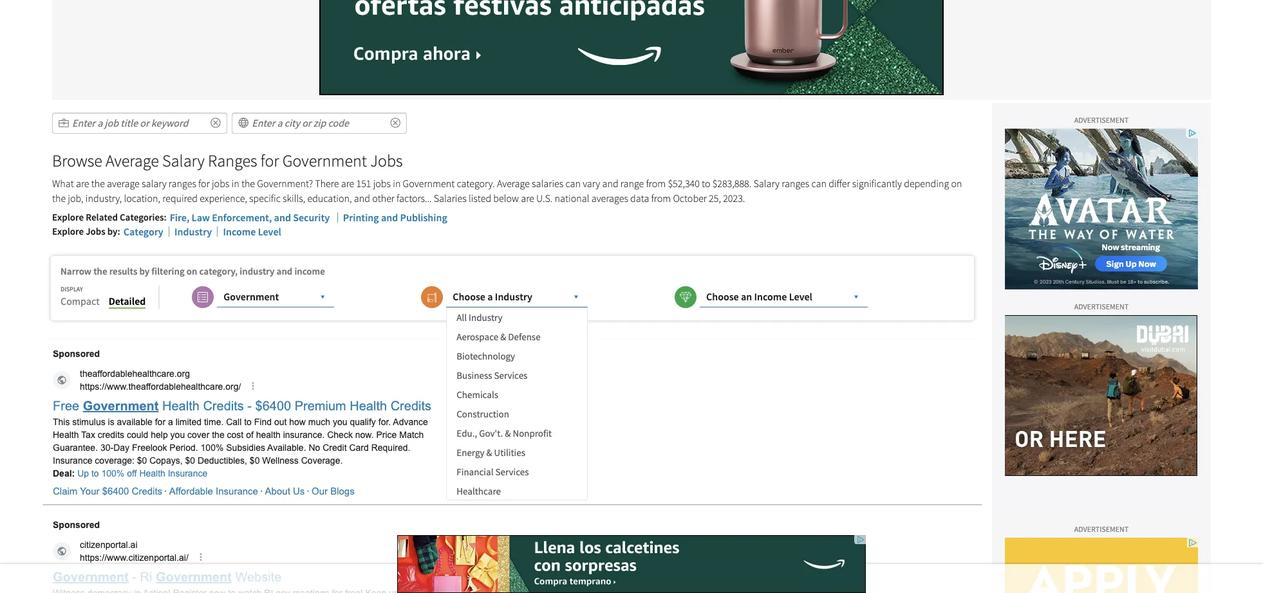 Task type: vqa. For each thing, say whether or not it's contained in the screenshot.
EDU.,
yes



Task type: describe. For each thing, give the bounding box(es) containing it.
0 horizontal spatial jobs
[[86, 225, 105, 238]]

utilities
[[494, 447, 526, 459]]

financial
[[457, 466, 494, 479]]

0 vertical spatial income
[[223, 225, 256, 238]]

income
[[295, 266, 325, 278]]

the up specific
[[241, 177, 255, 190]]

0 vertical spatial jobs
[[370, 150, 403, 171]]

construction
[[457, 408, 509, 421]]

nonprofit
[[513, 428, 552, 440]]

category
[[123, 225, 163, 238]]

on inside category.                 average salaries can vary and range from $52,340 to $283,888.                 salary ranges can differ significantly depending on the job, industry, location, required experience, specific skills, education, and other factors... salaries listed below are
[[951, 177, 962, 190]]

required
[[162, 192, 198, 205]]

energy & utilities link
[[447, 444, 587, 463]]

the up industry,
[[91, 177, 105, 190]]

and up "averages"
[[602, 177, 619, 190]]

ranges
[[208, 150, 257, 171]]

are inside category.                 average salaries can vary and range from $52,340 to $283,888.                 salary ranges can differ significantly depending on the job, industry, location, required experience, specific skills, education, and other factors... salaries listed below are
[[521, 192, 534, 205]]

$283,888.
[[713, 177, 752, 190]]

chemicals link
[[447, 386, 587, 405]]

results
[[109, 266, 137, 278]]

?
[[309, 177, 313, 190]]

related
[[86, 211, 118, 223]]

u.s.
[[536, 192, 553, 205]]

biotechnology
[[457, 351, 515, 363]]

compact button
[[61, 294, 100, 309]]

averages
[[592, 192, 628, 205]]

what are the average salary ranges for jobs in the government ?                 there are 151 jobs in government
[[52, 177, 455, 190]]

1 vertical spatial from
[[651, 192, 671, 205]]

explore jobs by:
[[52, 225, 120, 238]]

1 ranges from the left
[[169, 177, 196, 190]]

services for business services
[[494, 370, 528, 382]]

1 in from the left
[[232, 177, 239, 190]]

an
[[741, 291, 752, 304]]

1 horizontal spatial are
[[341, 177, 354, 190]]

edu., gov't. & nonprofit
[[457, 428, 552, 440]]

compact
[[61, 295, 100, 308]]

triangle down image
[[571, 292, 582, 303]]

narrow
[[61, 266, 92, 278]]

industry link
[[175, 225, 212, 238]]

income level link
[[223, 225, 281, 238]]

publishing
[[400, 211, 447, 224]]

energy & utilities
[[457, 447, 526, 459]]

services for financial services
[[496, 466, 529, 479]]

government up there
[[283, 150, 367, 171]]

all industry link
[[447, 309, 587, 328]]

location,
[[124, 192, 160, 205]]

choose for choose an income level
[[707, 291, 739, 304]]

display
[[61, 285, 83, 294]]

range
[[621, 177, 644, 190]]

0 vertical spatial salary
[[162, 150, 205, 171]]

salaries
[[434, 192, 467, 205]]

business services
[[457, 370, 528, 382]]

energy
[[457, 447, 485, 459]]

aerospace
[[457, 331, 499, 343]]

1 vertical spatial &
[[505, 428, 511, 440]]

what
[[52, 177, 74, 190]]

aerospace & defense
[[457, 331, 541, 343]]

and left income
[[277, 266, 293, 278]]

construction link
[[447, 405, 587, 425]]

factors...
[[397, 192, 432, 205]]

all
[[457, 312, 467, 324]]

by
[[139, 266, 150, 278]]

data
[[631, 192, 649, 205]]

$52,340
[[668, 177, 700, 190]]

aerospace & defense link
[[447, 328, 587, 347]]

25,
[[709, 192, 721, 205]]

from inside category.                 average salaries can vary and range from $52,340 to $283,888.                 salary ranges can differ significantly depending on the job, industry, location, required experience, specific skills, education, and other factors... salaries listed below are
[[646, 177, 666, 190]]

by:
[[107, 225, 120, 238]]

salaries
[[532, 177, 564, 190]]

1 vertical spatial industry
[[495, 291, 533, 304]]

a
[[488, 291, 493, 304]]

0 horizontal spatial level
[[258, 225, 281, 238]]

detailed button
[[109, 294, 146, 309]]

category.
[[457, 177, 495, 190]]

1 vertical spatial for
[[198, 177, 210, 190]]

browse
[[52, 150, 102, 171]]

and down 151
[[354, 192, 370, 205]]

& for utilities
[[486, 447, 492, 459]]

1 advertisement from the top
[[1075, 115, 1129, 125]]

edu., gov't. & nonprofit link
[[447, 425, 587, 444]]

2 advertisement from the top
[[1075, 302, 1129, 312]]

education,
[[307, 192, 352, 205]]

Enter a city or zip code search field
[[232, 113, 407, 134]]

151
[[356, 177, 371, 190]]

the left results
[[93, 266, 107, 278]]

2 in from the left
[[393, 177, 401, 190]]

and down other
[[381, 211, 398, 224]]

printing and publishing link
[[343, 211, 447, 224]]

national
[[555, 192, 590, 205]]

chemicals
[[457, 389, 499, 401]]

healthcare
[[457, 486, 501, 498]]

business services link
[[447, 367, 587, 386]]

government up skills,
[[257, 177, 309, 190]]

average for browse
[[106, 150, 159, 171]]

filtering
[[152, 266, 185, 278]]



Task type: locate. For each thing, give the bounding box(es) containing it.
financial services link
[[447, 463, 587, 483]]

1 jobs from the left
[[212, 177, 229, 190]]

triangle down image for choose an income level
[[851, 292, 862, 303]]

industry
[[175, 225, 212, 238], [495, 291, 533, 304], [469, 312, 503, 324]]

jobs down related
[[86, 225, 105, 238]]

industry up all industry link
[[495, 291, 533, 304]]

income right an
[[755, 291, 787, 304]]

narrow the results by filtering on category, industry and income
[[61, 266, 325, 278]]

healthcare link
[[447, 483, 587, 502]]

fire,
[[170, 211, 190, 224]]

specific
[[249, 192, 281, 205]]

1 horizontal spatial on
[[951, 177, 962, 190]]

ranges inside category.                 average salaries can vary and range from $52,340 to $283,888.                 salary ranges can differ significantly depending on the job, industry, location, required experience, specific skills, education, and other factors... salaries listed below are
[[782, 177, 810, 190]]

1 horizontal spatial level
[[789, 291, 813, 304]]

explore related categories:
[[52, 211, 167, 223]]

choose
[[453, 291, 486, 304], [707, 291, 739, 304]]

level right an
[[789, 291, 813, 304]]

0 horizontal spatial for
[[198, 177, 210, 190]]

1 vertical spatial advertisement
[[1075, 302, 1129, 312]]

explore for explore jobs by:
[[52, 225, 84, 238]]

1 horizontal spatial choose
[[707, 291, 739, 304]]

remove image
[[211, 118, 221, 128]]

None search field
[[52, 113, 227, 134], [232, 113, 407, 134], [52, 113, 227, 134], [232, 113, 407, 134]]

depending
[[904, 177, 949, 190]]

0 horizontal spatial jobs
[[212, 177, 229, 190]]

display compact
[[61, 285, 100, 308]]

1 horizontal spatial for
[[261, 150, 279, 171]]

2 vertical spatial advertisement
[[1075, 525, 1129, 535]]

edu.,
[[457, 428, 477, 440]]

browse average salary ranges for government jobs
[[52, 150, 403, 171]]

1 vertical spatial services
[[496, 466, 529, 479]]

differ
[[829, 177, 850, 190]]

category.                 average salaries can vary and range from $52,340 to $283,888.                 salary ranges can differ significantly depending on the job, industry, location, required experience, specific skills, education, and other factors... salaries listed below are
[[52, 177, 962, 205]]

skills,
[[283, 192, 305, 205]]

fire, law enforcement, and security
[[170, 211, 330, 224]]

listed
[[469, 192, 491, 205]]

average for category.
[[497, 177, 530, 190]]

& right gov't.
[[505, 428, 511, 440]]

0 vertical spatial average
[[106, 150, 159, 171]]

industry up aerospace
[[469, 312, 503, 324]]

0 vertical spatial &
[[500, 331, 506, 343]]

salary inside category.                 average salaries can vary and range from $52,340 to $283,888.                 salary ranges can differ significantly depending on the job, industry, location, required experience, specific skills, education, and other factors... salaries listed below are
[[754, 177, 780, 190]]

1 horizontal spatial ranges
[[782, 177, 810, 190]]

industry inside all industry link
[[469, 312, 503, 324]]

defense
[[508, 331, 541, 343]]

& right energy
[[486, 447, 492, 459]]

0 vertical spatial on
[[951, 177, 962, 190]]

law
[[192, 211, 210, 224]]

0 vertical spatial level
[[258, 225, 281, 238]]

average
[[107, 177, 140, 190]]

printing
[[343, 211, 379, 224]]

vary
[[583, 177, 600, 190]]

2 triangle down image from the left
[[851, 292, 862, 303]]

0 horizontal spatial income
[[223, 225, 256, 238]]

0 horizontal spatial are
[[76, 177, 89, 190]]

services
[[494, 370, 528, 382], [496, 466, 529, 479]]

government down industry
[[224, 291, 279, 304]]

level down "fire, law enforcement, and security"
[[258, 225, 281, 238]]

ranges up required
[[169, 177, 196, 190]]

1 vertical spatial income
[[755, 291, 787, 304]]

choose a industry
[[453, 291, 533, 304]]

industry
[[240, 266, 275, 278]]

services down "biotechnology" link
[[494, 370, 528, 382]]

2 ranges from the left
[[782, 177, 810, 190]]

all industry
[[457, 312, 503, 324]]

in up other
[[393, 177, 401, 190]]

business
[[457, 370, 492, 382]]

0 vertical spatial for
[[261, 150, 279, 171]]

2 explore from the top
[[52, 225, 84, 238]]

job,
[[68, 192, 83, 205]]

1 horizontal spatial jobs
[[370, 150, 403, 171]]

on right filtering
[[187, 266, 197, 278]]

on right "depending"
[[951, 177, 962, 190]]

1 explore from the top
[[52, 211, 84, 223]]

are up job,
[[76, 177, 89, 190]]

detailed
[[109, 295, 146, 308]]

0 vertical spatial services
[[494, 370, 528, 382]]

salary right $283,888.
[[754, 177, 780, 190]]

0 horizontal spatial average
[[106, 150, 159, 171]]

categories:
[[120, 211, 167, 223]]

salary up salary
[[162, 150, 205, 171]]

and
[[602, 177, 619, 190], [354, 192, 370, 205], [274, 211, 291, 224], [381, 211, 398, 224], [277, 266, 293, 278]]

from up u.s. national averages data from october 25, 2023.
[[646, 177, 666, 190]]

2 can from the left
[[812, 177, 827, 190]]

0 horizontal spatial in
[[232, 177, 239, 190]]

1 horizontal spatial can
[[812, 177, 827, 190]]

choose for choose a industry
[[453, 291, 486, 304]]

printing and publishing
[[343, 211, 447, 224]]

and down skills,
[[274, 211, 291, 224]]

0 horizontal spatial can
[[566, 177, 581, 190]]

job image
[[59, 118, 69, 128]]

services down utilities
[[496, 466, 529, 479]]

services inside 'link'
[[494, 370, 528, 382]]

jobs
[[212, 177, 229, 190], [373, 177, 391, 190]]

remove image
[[390, 118, 401, 128]]

1 horizontal spatial jobs
[[373, 177, 391, 190]]

industry down the law
[[175, 225, 212, 238]]

1 triangle down image from the left
[[318, 292, 328, 303]]

choose left a
[[453, 291, 486, 304]]

jobs up 151
[[370, 150, 403, 171]]

for
[[261, 150, 279, 171], [198, 177, 210, 190]]

0 horizontal spatial ranges
[[169, 177, 196, 190]]

& left defense
[[500, 331, 506, 343]]

from right data
[[651, 192, 671, 205]]

financial services
[[457, 466, 529, 479]]

october
[[673, 192, 707, 205]]

for up what are the average salary ranges for jobs in the government ?                 there are 151 jobs in government
[[261, 150, 279, 171]]

1 vertical spatial salary
[[754, 177, 780, 190]]

1 choose from the left
[[453, 291, 486, 304]]

0 horizontal spatial choose
[[453, 291, 486, 304]]

0 horizontal spatial on
[[187, 266, 197, 278]]

2 choose from the left
[[707, 291, 739, 304]]

1 vertical spatial jobs
[[86, 225, 105, 238]]

2 vertical spatial &
[[486, 447, 492, 459]]

enforcement,
[[212, 211, 272, 224]]

2 horizontal spatial are
[[521, 192, 534, 205]]

advertisement region
[[319, 0, 944, 95], [1005, 129, 1199, 290], [1005, 316, 1199, 477], [397, 536, 866, 594], [1005, 538, 1199, 594]]

the down what
[[52, 192, 66, 205]]

government up factors...
[[403, 177, 455, 190]]

salary
[[142, 177, 167, 190]]

0 vertical spatial from
[[646, 177, 666, 190]]

government
[[283, 150, 367, 171], [257, 177, 309, 190], [403, 177, 455, 190], [224, 291, 279, 304]]

in
[[232, 177, 239, 190], [393, 177, 401, 190]]

from
[[646, 177, 666, 190], [651, 192, 671, 205]]

triangle down image for government
[[318, 292, 328, 303]]

experience,
[[200, 192, 247, 205]]

0 vertical spatial explore
[[52, 211, 84, 223]]

fire, law enforcement, and security link
[[170, 211, 330, 224]]

ranges left differ
[[782, 177, 810, 190]]

2 jobs from the left
[[373, 177, 391, 190]]

average up below
[[497, 177, 530, 190]]

to
[[702, 177, 711, 190]]

for up experience,
[[198, 177, 210, 190]]

0 horizontal spatial triangle down image
[[318, 292, 328, 303]]

2 vertical spatial industry
[[469, 312, 503, 324]]

3 advertisement from the top
[[1075, 525, 1129, 535]]

in up experience,
[[232, 177, 239, 190]]

average up average
[[106, 150, 159, 171]]

choose an income level
[[707, 291, 813, 304]]

average inside category.                 average salaries can vary and range from $52,340 to $283,888.                 salary ranges can differ significantly depending on the job, industry, location, required experience, specific skills, education, and other factors... salaries listed below are
[[497, 177, 530, 190]]

category,
[[199, 266, 238, 278]]

income level
[[223, 225, 281, 238]]

1 vertical spatial explore
[[52, 225, 84, 238]]

jobs up experience,
[[212, 177, 229, 190]]

1 horizontal spatial income
[[755, 291, 787, 304]]

category link
[[123, 225, 163, 238]]

2023.
[[723, 192, 745, 205]]

are left 151
[[341, 177, 354, 190]]

1 vertical spatial level
[[789, 291, 813, 304]]

1 can from the left
[[566, 177, 581, 190]]

advertisement
[[1075, 115, 1129, 125], [1075, 302, 1129, 312], [1075, 525, 1129, 535]]

income
[[223, 225, 256, 238], [755, 291, 787, 304]]

Enter a job title or keyword search field
[[52, 113, 227, 134]]

explore
[[52, 211, 84, 223], [52, 225, 84, 238]]

other
[[372, 192, 395, 205]]

1 vertical spatial on
[[187, 266, 197, 278]]

1 horizontal spatial average
[[497, 177, 530, 190]]

income down enforcement,
[[223, 225, 256, 238]]

0 vertical spatial industry
[[175, 225, 212, 238]]

the inside category.                 average salaries can vary and range from $52,340 to $283,888.                 salary ranges can differ significantly depending on the job, industry, location, required experience, specific skills, education, and other factors... salaries listed below are
[[52, 192, 66, 205]]

jobs
[[370, 150, 403, 171], [86, 225, 105, 238]]

security
[[293, 211, 330, 224]]

gov't.
[[479, 428, 503, 440]]

industry,
[[86, 192, 122, 205]]

1 vertical spatial average
[[497, 177, 530, 190]]

are left u.s.
[[521, 192, 534, 205]]

triangle down image
[[318, 292, 328, 303], [851, 292, 862, 303]]

explore for explore related categories:
[[52, 211, 84, 223]]

paymarket image
[[238, 118, 249, 128]]

average
[[106, 150, 159, 171], [497, 177, 530, 190]]

can left differ
[[812, 177, 827, 190]]

below
[[493, 192, 519, 205]]

significantly
[[853, 177, 902, 190]]

jobs up other
[[373, 177, 391, 190]]

1 horizontal spatial salary
[[754, 177, 780, 190]]

1 horizontal spatial triangle down image
[[851, 292, 862, 303]]

&
[[500, 331, 506, 343], [505, 428, 511, 440], [486, 447, 492, 459]]

0 horizontal spatial salary
[[162, 150, 205, 171]]

can up national
[[566, 177, 581, 190]]

biotechnology link
[[447, 347, 587, 367]]

& for defense
[[500, 331, 506, 343]]

0 vertical spatial advertisement
[[1075, 115, 1129, 125]]

choose left an
[[707, 291, 739, 304]]

1 horizontal spatial in
[[393, 177, 401, 190]]



